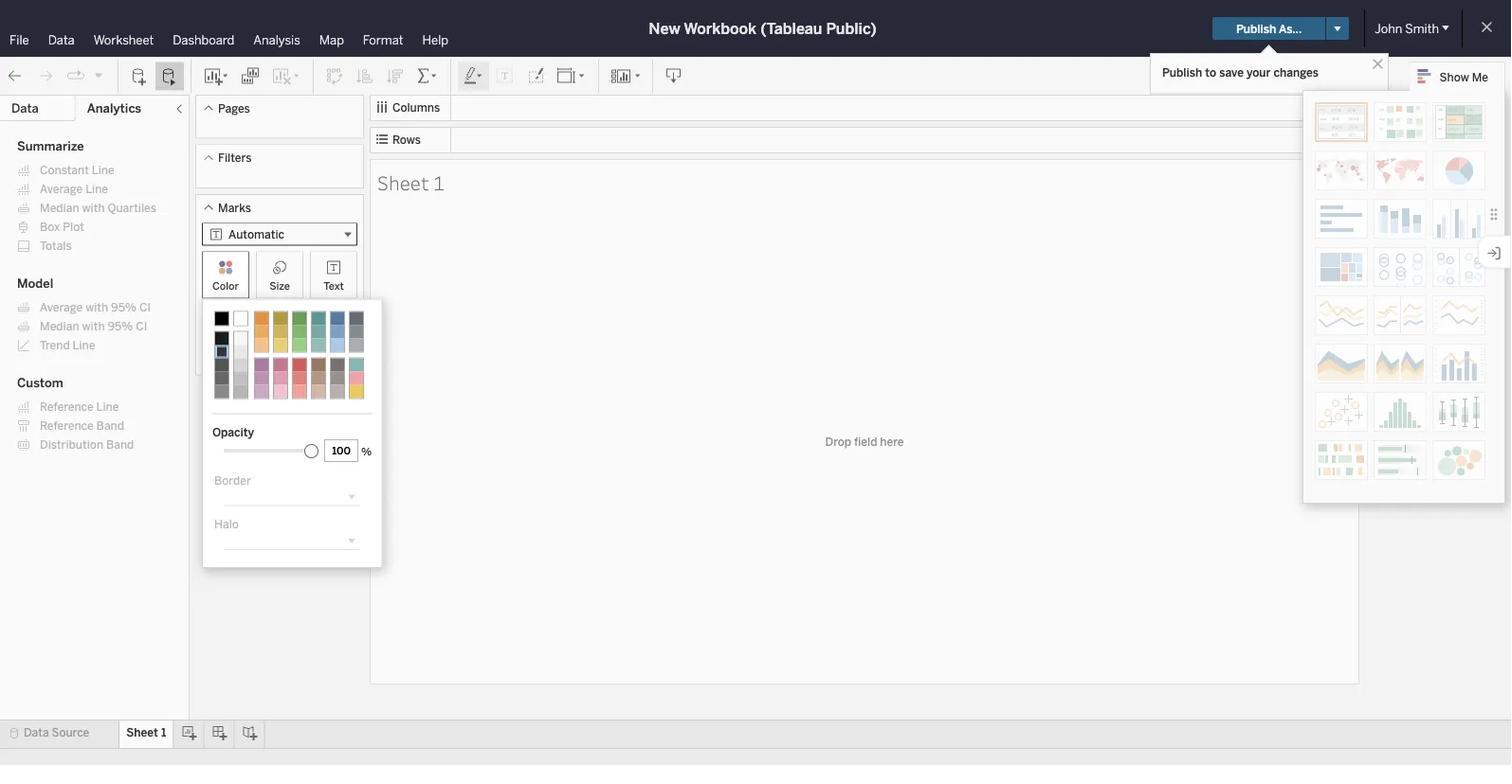 Task type: vqa. For each thing, say whether or not it's contained in the screenshot.
4th workbook thumbnail from right
no



Task type: locate. For each thing, give the bounding box(es) containing it.
1 right source
[[161, 727, 166, 740]]

with down average with 95% ci
[[82, 320, 105, 334]]

with down average line
[[82, 201, 105, 215]]

average for average with 95% ci
[[40, 301, 83, 315]]

line for constant line
[[92, 164, 114, 177]]

reference
[[40, 401, 94, 414], [40, 419, 94, 433]]

highlight image
[[463, 67, 484, 86]]

1 average from the top
[[40, 182, 83, 196]]

new workbook (tableau public)
[[649, 19, 877, 37]]

band for distribution band
[[106, 438, 134, 452]]

0 vertical spatial publish
[[1236, 22, 1276, 35]]

1 vertical spatial ci
[[136, 320, 147, 334]]

custom
[[17, 376, 63, 391]]

1 reference from the top
[[40, 401, 94, 414]]

median up trend
[[40, 320, 79, 334]]

save
[[1219, 65, 1244, 79]]

line for trend line
[[73, 339, 95, 353]]

0 horizontal spatial 1
[[161, 727, 166, 740]]

sheet right source
[[126, 727, 158, 740]]

1 down columns
[[433, 169, 445, 195]]

publish
[[1236, 22, 1276, 35], [1162, 65, 1202, 79]]

0 vertical spatial median
[[40, 201, 79, 215]]

ci down average with 95% ci
[[136, 320, 147, 334]]

sheet 1 right source
[[126, 727, 166, 740]]

0 vertical spatial with
[[82, 201, 105, 215]]

2 vertical spatial data
[[24, 727, 49, 740]]

1 horizontal spatial sheet 1
[[377, 169, 445, 195]]

1 horizontal spatial replay animation image
[[93, 69, 104, 81]]

replay animation image
[[66, 67, 85, 86], [93, 69, 104, 81]]

2 average from the top
[[40, 301, 83, 315]]

reference up reference band
[[40, 401, 94, 414]]

95% down average with 95% ci
[[108, 320, 133, 334]]

map
[[319, 32, 344, 47]]

constant
[[40, 164, 89, 177]]

0 vertical spatial 1
[[433, 169, 445, 195]]

0 vertical spatial 95%
[[111, 301, 137, 315]]

publish left as...
[[1236, 22, 1276, 35]]

sort ascending image
[[355, 67, 374, 86]]

1 vertical spatial with
[[85, 301, 108, 315]]

smith
[[1405, 21, 1439, 36]]

line up average line
[[92, 164, 114, 177]]

color
[[212, 280, 239, 292]]

average
[[40, 182, 83, 196], [40, 301, 83, 315]]

workbook
[[684, 19, 757, 37]]

0 vertical spatial ci
[[139, 301, 151, 315]]

data source
[[24, 727, 89, 740]]

0 horizontal spatial sheet
[[126, 727, 158, 740]]

1 vertical spatial 1
[[161, 727, 166, 740]]

95% up 'median with 95% ci'
[[111, 301, 137, 315]]

with up 'median with 95% ci'
[[85, 301, 108, 315]]

changes
[[1274, 65, 1319, 79]]

columns
[[392, 101, 440, 115]]

reference line
[[40, 401, 119, 414]]

reference band
[[40, 419, 124, 433]]

1 vertical spatial median
[[40, 320, 79, 334]]

line up median with quartiles
[[85, 182, 108, 196]]

publish left the to
[[1162, 65, 1202, 79]]

1 horizontal spatial sheet
[[377, 169, 429, 195]]

reference for reference line
[[40, 401, 94, 414]]

resume auto updates image
[[160, 67, 179, 86]]

sheet 1
[[377, 169, 445, 195], [126, 727, 166, 740]]

95%
[[111, 301, 137, 315], [108, 320, 133, 334]]

ci up 'median with 95% ci'
[[139, 301, 151, 315]]

to
[[1205, 65, 1217, 79]]

swap rows and columns image
[[325, 67, 344, 86]]

collapse image
[[173, 103, 185, 115]]

replay animation image up analytics
[[93, 69, 104, 81]]

average down constant
[[40, 182, 83, 196]]

band up distribution band
[[96, 419, 124, 433]]

plot
[[63, 220, 84, 234]]

data left source
[[24, 727, 49, 740]]

0 vertical spatial average
[[40, 182, 83, 196]]

sheet 1 down rows
[[377, 169, 445, 195]]

line
[[92, 164, 114, 177], [85, 182, 108, 196], [73, 339, 95, 353], [96, 401, 119, 414]]

data up redo image
[[48, 32, 75, 47]]

2 reference from the top
[[40, 419, 94, 433]]

publish as... button
[[1212, 17, 1325, 40]]

line down 'median with 95% ci'
[[73, 339, 95, 353]]

pages
[[218, 101, 250, 115]]

sheet down rows
[[377, 169, 429, 195]]

0 horizontal spatial publish
[[1162, 65, 1202, 79]]

median up box plot
[[40, 201, 79, 215]]

show/hide cards image
[[610, 67, 641, 86]]

1 vertical spatial reference
[[40, 419, 94, 433]]

1 vertical spatial 95%
[[108, 320, 133, 334]]

publish to save your changes
[[1162, 65, 1319, 79]]

1
[[433, 169, 445, 195], [161, 727, 166, 740]]

0 horizontal spatial sheet 1
[[126, 727, 166, 740]]

2 vertical spatial with
[[82, 320, 105, 334]]

sheet
[[377, 169, 429, 195], [126, 727, 158, 740]]

box
[[40, 220, 60, 234]]

with for average with 95% ci
[[85, 301, 108, 315]]

1 median from the top
[[40, 201, 79, 215]]

detail
[[211, 333, 240, 346]]

1 horizontal spatial publish
[[1236, 22, 1276, 35]]

reference up distribution at the left
[[40, 419, 94, 433]]

None text field
[[324, 440, 358, 463]]

replay animation image right redo image
[[66, 67, 85, 86]]

data down undo icon
[[11, 101, 39, 116]]

line for average line
[[85, 182, 108, 196]]

format
[[363, 32, 403, 47]]

average line
[[40, 182, 108, 196]]

redo image
[[36, 67, 55, 86]]

drop field here
[[825, 435, 904, 449]]

average down model
[[40, 301, 83, 315]]

show
[[1440, 70, 1469, 84]]

median with 95% ci
[[40, 320, 147, 334]]

filters
[[218, 151, 252, 165]]

None range field
[[224, 442, 319, 453]]

average with 95% ci
[[40, 301, 151, 315]]

line up reference band
[[96, 401, 119, 414]]

median with quartiles
[[40, 201, 156, 215]]

constant line
[[40, 164, 114, 177]]

trend
[[40, 339, 70, 353]]

1 vertical spatial band
[[106, 438, 134, 452]]

rows
[[392, 133, 421, 147]]

band down reference band
[[106, 438, 134, 452]]

0 vertical spatial data
[[48, 32, 75, 47]]

duplicate image
[[241, 67, 260, 86]]

1 vertical spatial data
[[11, 101, 39, 116]]

new
[[649, 19, 680, 37]]

show me button
[[1409, 62, 1505, 91]]

publish inside button
[[1236, 22, 1276, 35]]

ci
[[139, 301, 151, 315], [136, 320, 147, 334]]

0 vertical spatial sheet 1
[[377, 169, 445, 195]]

median
[[40, 201, 79, 215], [40, 320, 79, 334]]

1 vertical spatial publish
[[1162, 65, 1202, 79]]

2 median from the top
[[40, 320, 79, 334]]

with
[[82, 201, 105, 215], [85, 301, 108, 315], [82, 320, 105, 334]]

0 vertical spatial band
[[96, 419, 124, 433]]

band
[[96, 419, 124, 433], [106, 438, 134, 452]]

0 vertical spatial reference
[[40, 401, 94, 414]]

with for median with 95% ci
[[82, 320, 105, 334]]

95% for average with 95% ci
[[111, 301, 137, 315]]

data
[[48, 32, 75, 47], [11, 101, 39, 116], [24, 727, 49, 740]]

john
[[1375, 21, 1402, 36]]

1 vertical spatial average
[[40, 301, 83, 315]]



Task type: describe. For each thing, give the bounding box(es) containing it.
publish for publish as...
[[1236, 22, 1276, 35]]

clear sheet image
[[271, 67, 301, 86]]

publish for publish to save your changes
[[1162, 65, 1202, 79]]

drop
[[825, 435, 851, 449]]

field
[[854, 435, 877, 449]]

source
[[52, 727, 89, 740]]

quartiles
[[108, 201, 156, 215]]

new data source image
[[130, 67, 149, 86]]

model
[[17, 276, 53, 292]]

show me
[[1440, 70, 1488, 84]]

median for median with quartiles
[[40, 201, 79, 215]]

fit image
[[556, 67, 587, 86]]

band for reference band
[[96, 419, 124, 433]]

totals
[[40, 239, 72, 253]]

box plot
[[40, 220, 84, 234]]

new worksheet image
[[203, 67, 229, 86]]

0 horizontal spatial replay animation image
[[66, 67, 85, 86]]

format workbook image
[[526, 67, 545, 86]]

opacity
[[212, 426, 254, 440]]

worksheet
[[94, 32, 154, 47]]

download image
[[665, 67, 683, 86]]

totals image
[[416, 67, 439, 86]]

%
[[361, 446, 372, 458]]

summarize
[[17, 139, 84, 154]]

file
[[9, 32, 29, 47]]

median for median with 95% ci
[[40, 320, 79, 334]]

as...
[[1279, 22, 1302, 35]]

john smith
[[1375, 21, 1439, 36]]

marks
[[218, 201, 251, 215]]

publish as...
[[1236, 22, 1302, 35]]

sort descending image
[[386, 67, 405, 86]]

1 vertical spatial sheet 1
[[126, 727, 166, 740]]

95% for median with 95% ci
[[108, 320, 133, 334]]

0 vertical spatial sheet
[[377, 169, 429, 195]]

size
[[269, 280, 290, 292]]

public)
[[826, 19, 877, 37]]

here
[[880, 435, 904, 449]]

show labels image
[[496, 67, 515, 86]]

dashboard
[[173, 32, 234, 47]]

help
[[422, 32, 448, 47]]

tooltip
[[263, 333, 296, 346]]

text
[[324, 280, 344, 292]]

me
[[1472, 70, 1488, 84]]

ci for average with 95% ci
[[139, 301, 151, 315]]

with for median with quartiles
[[82, 201, 105, 215]]

(tableau
[[760, 19, 822, 37]]

distribution
[[40, 438, 103, 452]]

1 vertical spatial sheet
[[126, 727, 158, 740]]

line for reference line
[[96, 401, 119, 414]]

trend line
[[40, 339, 95, 353]]

ci for median with 95% ci
[[136, 320, 147, 334]]

reference for reference band
[[40, 419, 94, 433]]

analytics
[[87, 101, 141, 116]]

undo image
[[6, 67, 25, 86]]

close image
[[1369, 55, 1387, 73]]

analysis
[[253, 32, 300, 47]]

1 horizontal spatial 1
[[433, 169, 445, 195]]

distribution band
[[40, 438, 134, 452]]

your
[[1246, 65, 1271, 79]]

average for average line
[[40, 182, 83, 196]]



